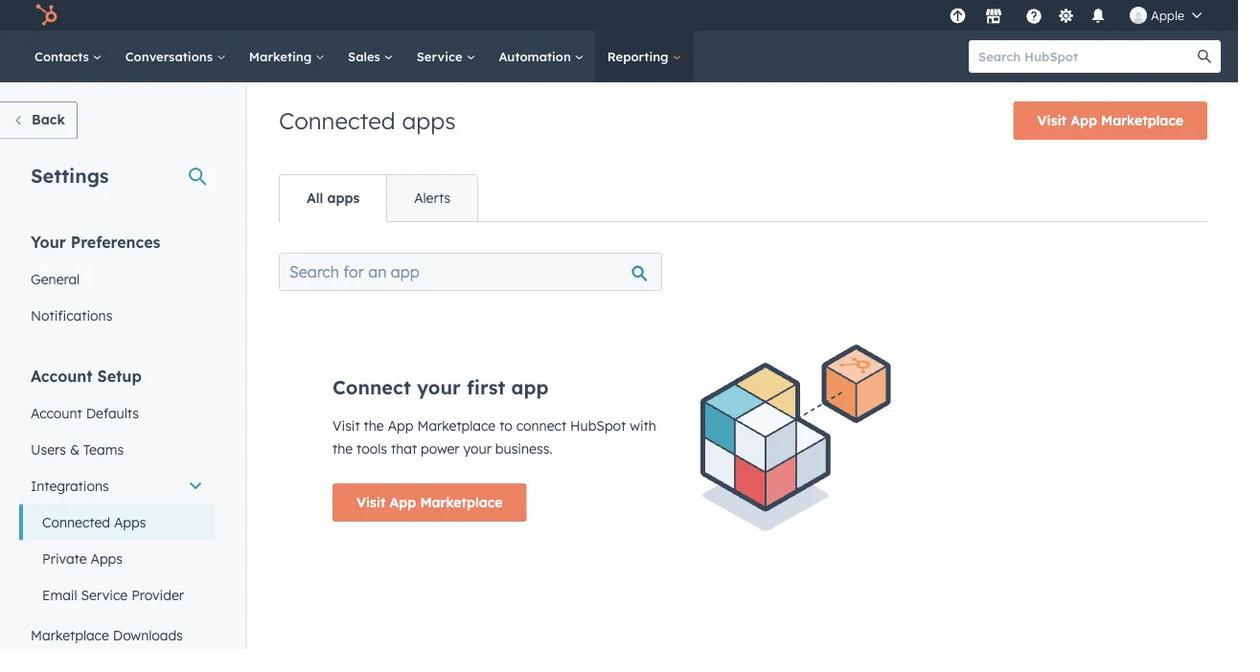Task type: vqa. For each thing, say whether or not it's contained in the screenshot.
"to" in the Talk to Sales button
no



Task type: locate. For each thing, give the bounding box(es) containing it.
apps
[[402, 106, 456, 135], [327, 190, 360, 207]]

all apps
[[307, 190, 360, 207]]

1 horizontal spatial service
[[417, 48, 466, 64]]

0 vertical spatial account
[[31, 367, 93, 386]]

connected
[[279, 106, 396, 135], [42, 514, 110, 531]]

marketing
[[249, 48, 315, 64]]

visit
[[1038, 112, 1067, 129], [333, 418, 360, 435], [357, 495, 386, 511]]

0 vertical spatial visit app marketplace
[[1038, 112, 1184, 129]]

the up the tools
[[364, 418, 384, 435]]

1 vertical spatial apps
[[327, 190, 360, 207]]

0 horizontal spatial visit app marketplace
[[357, 495, 503, 511]]

service down private apps link
[[81, 587, 128, 604]]

1 horizontal spatial visit app marketplace
[[1038, 112, 1184, 129]]

apps up email service provider
[[91, 551, 123, 567]]

visit app marketplace
[[1038, 112, 1184, 129], [357, 495, 503, 511]]

0 horizontal spatial apps
[[327, 190, 360, 207]]

apps inside private apps link
[[91, 551, 123, 567]]

your right power
[[463, 441, 492, 458]]

connected inside account setup 'element'
[[42, 514, 110, 531]]

0 vertical spatial visit
[[1038, 112, 1067, 129]]

0 vertical spatial service
[[417, 48, 466, 64]]

integrations
[[31, 478, 109, 495]]

0 vertical spatial the
[[364, 418, 384, 435]]

marketplace up power
[[417, 418, 496, 435]]

search image
[[1198, 50, 1212, 63]]

1 horizontal spatial your
[[463, 441, 492, 458]]

marketplace downloads link
[[19, 618, 215, 650]]

provider
[[131, 587, 184, 604]]

0 vertical spatial connected
[[279, 106, 396, 135]]

app
[[1071, 112, 1097, 129], [388, 418, 414, 435], [390, 495, 416, 511]]

account up users
[[31, 405, 82, 422]]

0 horizontal spatial the
[[333, 441, 353, 458]]

2 account from the top
[[31, 405, 82, 422]]

your inside the 'visit the app marketplace to connect hubspot with the tools that power your business.'
[[463, 441, 492, 458]]

1 horizontal spatial connected
[[279, 106, 396, 135]]

apps down the service link
[[402, 106, 456, 135]]

1 account from the top
[[31, 367, 93, 386]]

app for rightmost visit app marketplace link
[[1071, 112, 1097, 129]]

account for account setup
[[31, 367, 93, 386]]

1 vertical spatial connected
[[42, 514, 110, 531]]

notifications link
[[19, 298, 215, 334]]

apps inside the connected apps link
[[114, 514, 146, 531]]

account setup
[[31, 367, 142, 386]]

0 horizontal spatial your
[[417, 376, 461, 400]]

visit app marketplace down power
[[357, 495, 503, 511]]

private apps
[[42, 551, 123, 567]]

visit app marketplace link inside connect your first app 'tab panel'
[[333, 484, 527, 522]]

general
[[31, 271, 80, 288]]

notifications
[[31, 307, 113, 324]]

teams
[[83, 441, 124, 458]]

1 vertical spatial visit app marketplace link
[[333, 484, 527, 522]]

1 vertical spatial visit app marketplace
[[357, 495, 503, 511]]

the left the tools
[[333, 441, 353, 458]]

account inside "link"
[[31, 405, 82, 422]]

apps right all
[[327, 190, 360, 207]]

account setup element
[[19, 366, 215, 650]]

2 vertical spatial visit
[[357, 495, 386, 511]]

bob builder image
[[1130, 7, 1147, 24]]

0 vertical spatial apps
[[114, 514, 146, 531]]

visit app marketplace link down power
[[333, 484, 527, 522]]

1 vertical spatial apps
[[91, 551, 123, 567]]

business.
[[495, 441, 553, 458]]

0 vertical spatial apps
[[402, 106, 456, 135]]

1 vertical spatial the
[[333, 441, 353, 458]]

connected up private apps
[[42, 514, 110, 531]]

connected apps
[[279, 106, 456, 135]]

1 vertical spatial your
[[463, 441, 492, 458]]

apple menu
[[944, 0, 1215, 31]]

service inside the service link
[[417, 48, 466, 64]]

visit for rightmost visit app marketplace link
[[1038, 112, 1067, 129]]

your preferences element
[[19, 231, 215, 334]]

your left first
[[417, 376, 461, 400]]

notifications image
[[1090, 9, 1107, 26]]

2 vertical spatial app
[[390, 495, 416, 511]]

marketplace down email
[[31, 627, 109, 644]]

0 horizontal spatial visit app marketplace link
[[333, 484, 527, 522]]

Search HubSpot search field
[[969, 40, 1204, 73]]

0 horizontal spatial service
[[81, 587, 128, 604]]

0 vertical spatial app
[[1071, 112, 1097, 129]]

1 horizontal spatial apps
[[402, 106, 456, 135]]

visit app marketplace link
[[1014, 102, 1208, 140], [333, 484, 527, 522]]

sales link
[[336, 31, 405, 82]]

account
[[31, 367, 93, 386], [31, 405, 82, 422]]

upgrade image
[[949, 8, 967, 25]]

visit down the search hubspot search box
[[1038, 112, 1067, 129]]

app down that at the left bottom of page
[[390, 495, 416, 511]]

private apps link
[[19, 541, 215, 577]]

search button
[[1189, 40, 1221, 73]]

visit app marketplace link down the search hubspot search box
[[1014, 102, 1208, 140]]

visit down the tools
[[357, 495, 386, 511]]

visit app marketplace down the search hubspot search box
[[1038, 112, 1184, 129]]

marketplace inside the 'visit the app marketplace to connect hubspot with the tools that power your business.'
[[417, 418, 496, 435]]

preferences
[[71, 232, 160, 252]]

marketplace
[[1101, 112, 1184, 129], [417, 418, 496, 435], [420, 495, 503, 511], [31, 627, 109, 644]]

account up account defaults
[[31, 367, 93, 386]]

users
[[31, 441, 66, 458]]

1 vertical spatial service
[[81, 587, 128, 604]]

&
[[70, 441, 79, 458]]

connected for connected apps
[[42, 514, 110, 531]]

contacts link
[[23, 31, 114, 82]]

email
[[42, 587, 77, 604]]

tab list
[[279, 174, 478, 222]]

downloads
[[113, 627, 183, 644]]

1 horizontal spatial the
[[364, 418, 384, 435]]

reporting link
[[596, 31, 693, 82]]

app down the search hubspot search box
[[1071, 112, 1097, 129]]

connect
[[516, 418, 567, 435]]

1 vertical spatial account
[[31, 405, 82, 422]]

1 vertical spatial app
[[388, 418, 414, 435]]

apple
[[1151, 7, 1185, 23]]

apple button
[[1119, 0, 1213, 31]]

app up that at the left bottom of page
[[388, 418, 414, 435]]

0 horizontal spatial connected
[[42, 514, 110, 531]]

connected down sales
[[279, 106, 396, 135]]

apps down integrations button
[[114, 514, 146, 531]]

integrations button
[[19, 468, 215, 505]]

1 vertical spatial visit
[[333, 418, 360, 435]]

email service provider
[[42, 587, 184, 604]]

setup
[[97, 367, 142, 386]]

visit up the tools
[[333, 418, 360, 435]]

connect your first app
[[333, 376, 549, 400]]

0 vertical spatial visit app marketplace link
[[1014, 102, 1208, 140]]

private
[[42, 551, 87, 567]]

hubspot
[[570, 418, 626, 435]]

apps
[[114, 514, 146, 531], [91, 551, 123, 567]]

apps for connected apps
[[402, 106, 456, 135]]

service
[[417, 48, 466, 64], [81, 587, 128, 604]]

your
[[417, 376, 461, 400], [463, 441, 492, 458]]

app
[[511, 376, 549, 400]]

service right sales 'link' at top
[[417, 48, 466, 64]]

connected apps link
[[19, 505, 215, 541]]

the
[[364, 418, 384, 435], [333, 441, 353, 458]]

first
[[467, 376, 506, 400]]

marketplace down the search hubspot search box
[[1101, 112, 1184, 129]]

help button
[[1018, 0, 1050, 31]]

marketplace down power
[[420, 495, 503, 511]]

general link
[[19, 261, 215, 298]]



Task type: describe. For each thing, give the bounding box(es) containing it.
alerts
[[414, 190, 451, 207]]

settings image
[[1058, 8, 1075, 25]]

apps for all apps
[[327, 190, 360, 207]]

email service provider link
[[19, 577, 215, 614]]

Search for an app search field
[[279, 253, 662, 291]]

visit inside the 'visit the app marketplace to connect hubspot with the tools that power your business.'
[[333, 418, 360, 435]]

your
[[31, 232, 66, 252]]

app inside the 'visit the app marketplace to connect hubspot with the tools that power your business.'
[[388, 418, 414, 435]]

notifications button
[[1082, 0, 1115, 31]]

that
[[391, 441, 417, 458]]

apps for connected apps
[[114, 514, 146, 531]]

all
[[307, 190, 323, 207]]

hubspot link
[[23, 4, 72, 27]]

apps for private apps
[[91, 551, 123, 567]]

reporting
[[607, 48, 672, 64]]

app for visit app marketplace link in the connect your first app 'tab panel'
[[390, 495, 416, 511]]

connected apps
[[42, 514, 146, 531]]

1 horizontal spatial visit app marketplace link
[[1014, 102, 1208, 140]]

hubspot image
[[35, 4, 58, 27]]

automation link
[[487, 31, 596, 82]]

power
[[421, 441, 460, 458]]

tools
[[357, 441, 387, 458]]

to
[[500, 418, 513, 435]]

with
[[630, 418, 656, 435]]

help image
[[1026, 9, 1043, 26]]

account for account defaults
[[31, 405, 82, 422]]

marketplace inside marketplace downloads 'link'
[[31, 627, 109, 644]]

sales
[[348, 48, 384, 64]]

visit the app marketplace to connect hubspot with the tools that power your business.
[[333, 418, 656, 458]]

upgrade link
[[946, 5, 970, 25]]

your preferences
[[31, 232, 160, 252]]

visit app marketplace inside connect your first app 'tab panel'
[[357, 495, 503, 511]]

defaults
[[86, 405, 139, 422]]

connected for connected apps
[[279, 106, 396, 135]]

back link
[[0, 102, 78, 139]]

alerts link
[[386, 175, 477, 221]]

contacts
[[35, 48, 93, 64]]

users & teams
[[31, 441, 124, 458]]

automation
[[499, 48, 575, 64]]

account defaults
[[31, 405, 139, 422]]

settings
[[31, 163, 109, 187]]

0 vertical spatial your
[[417, 376, 461, 400]]

settings link
[[1054, 5, 1078, 25]]

tab list containing all apps
[[279, 174, 478, 222]]

back
[[32, 111, 65, 128]]

conversations
[[125, 48, 216, 64]]

visit for visit app marketplace link in the connect your first app 'tab panel'
[[357, 495, 386, 511]]

account defaults link
[[19, 395, 215, 432]]

conversations link
[[114, 31, 238, 82]]

users & teams link
[[19, 432, 215, 468]]

connect
[[333, 376, 411, 400]]

connect your first app tab panel
[[279, 221, 1208, 601]]

marketing link
[[238, 31, 336, 82]]

service link
[[405, 31, 487, 82]]

all apps link
[[280, 175, 386, 221]]

marketplace downloads
[[31, 627, 183, 644]]

service inside email service provider link
[[81, 587, 128, 604]]

marketplaces image
[[985, 9, 1003, 26]]

marketplaces button
[[974, 0, 1014, 31]]



